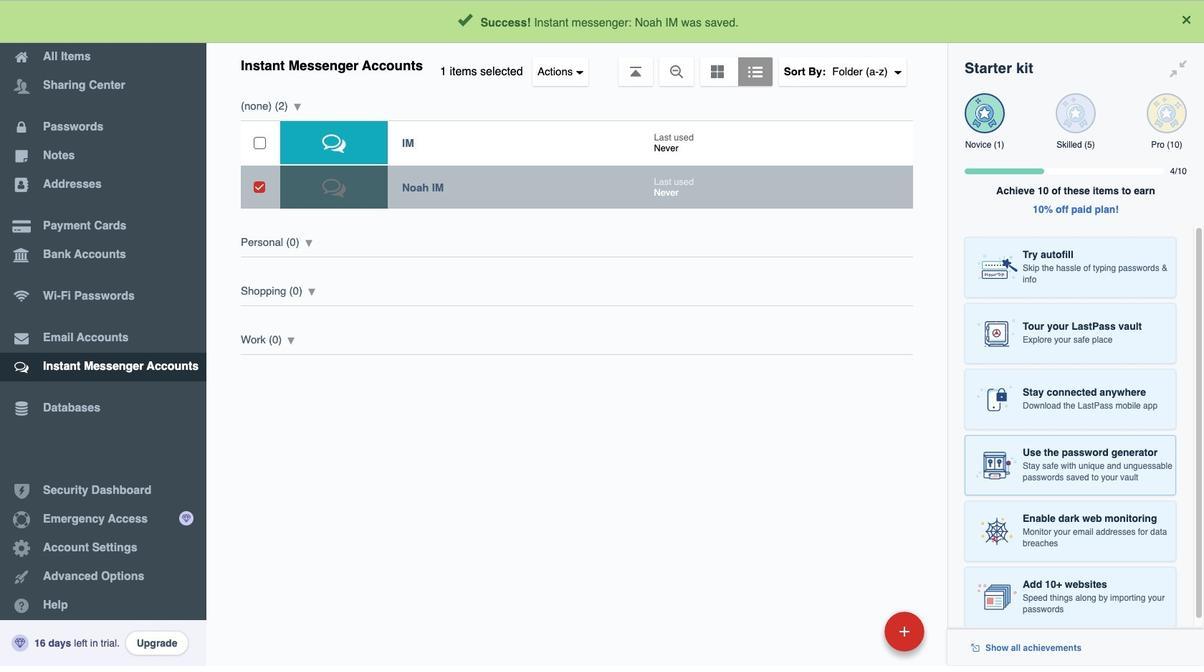 Task type: vqa. For each thing, say whether or not it's contained in the screenshot.
VAULT OPTIONS navigation
yes



Task type: locate. For each thing, give the bounding box(es) containing it.
new item navigation
[[786, 607, 934, 666]]

alert
[[0, 0, 1205, 43]]

vault options navigation
[[207, 43, 948, 86]]



Task type: describe. For each thing, give the bounding box(es) containing it.
main navigation navigation
[[0, 0, 207, 666]]

new item element
[[786, 611, 930, 652]]

Search search field
[[346, 6, 919, 37]]

search my vault text field
[[346, 6, 919, 37]]



